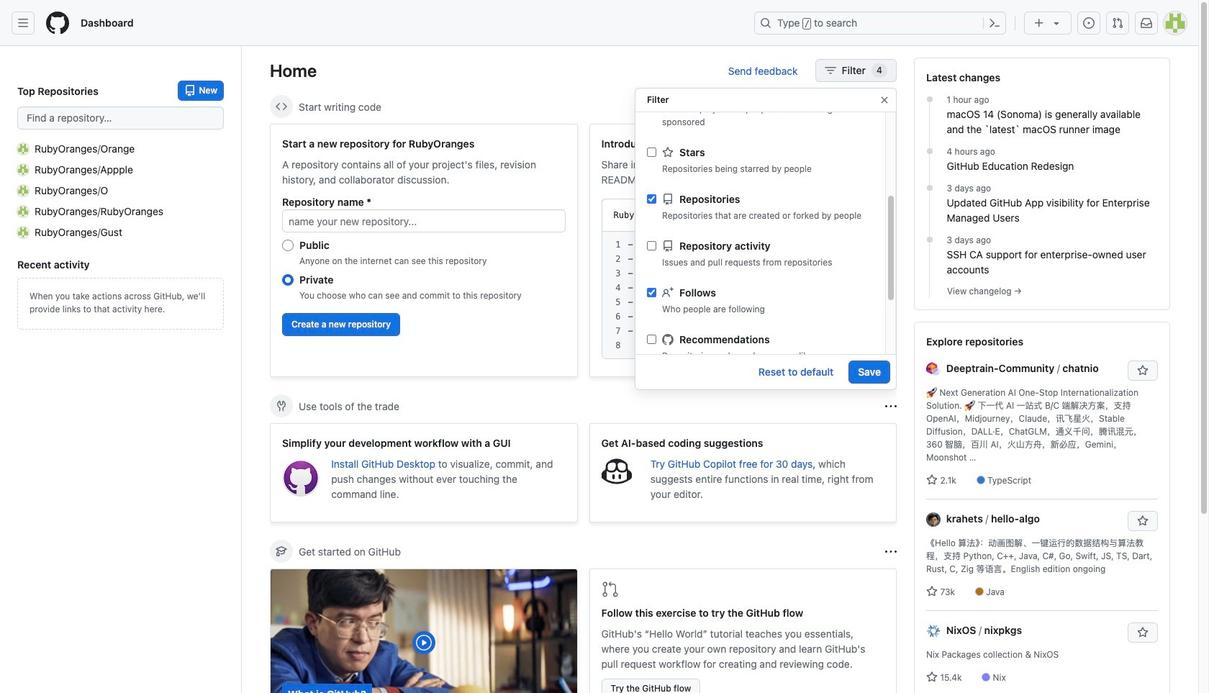 Task type: locate. For each thing, give the bounding box(es) containing it.
1 vertical spatial star image
[[927, 672, 938, 683]]

star this repository image
[[1138, 365, 1149, 377], [1138, 627, 1149, 639]]

2 star this repository image from the top
[[1138, 627, 1149, 639]]

orange image
[[17, 143, 29, 154]]

0 vertical spatial star image
[[927, 474, 938, 486]]

star this repository image for @nixos profile icon
[[1138, 627, 1149, 639]]

mark github image
[[662, 334, 674, 345]]

start a new repository element
[[270, 124, 578, 377]]

introduce yourself with a profile readme element
[[589, 124, 897, 377]]

filter image
[[825, 65, 836, 76]]

0 vertical spatial star this repository image
[[1138, 365, 1149, 377]]

why am i seeing this? image
[[886, 101, 897, 113], [886, 401, 897, 412]]

issue opened image
[[1084, 17, 1095, 29]]

star image up @nixos profile icon
[[927, 586, 938, 598]]

command palette image
[[989, 17, 1001, 29]]

star image up @krahets profile icon
[[927, 474, 938, 486]]

get ai-based coding suggestions element
[[589, 423, 897, 523]]

star image up repo image
[[662, 147, 674, 158]]

menu
[[636, 0, 886, 374]]

0 vertical spatial dot fill image
[[924, 94, 936, 105]]

0 vertical spatial why am i seeing this? image
[[886, 101, 897, 113]]

1 horizontal spatial star image
[[927, 586, 938, 598]]

1 vertical spatial star this repository image
[[1138, 627, 1149, 639]]

@nixos profile image
[[927, 624, 941, 639]]

dot fill image
[[924, 145, 936, 157]]

person add image
[[662, 287, 674, 298]]

2 why am i seeing this? image from the top
[[886, 401, 897, 412]]

1 vertical spatial star image
[[927, 586, 938, 598]]

what is github? image
[[271, 569, 577, 693]]

0 vertical spatial star image
[[662, 147, 674, 158]]

3 dot fill image from the top
[[924, 234, 936, 246]]

simplify your development workflow with a gui element
[[270, 423, 578, 523]]

None checkbox
[[647, 148, 657, 157], [647, 194, 657, 204], [647, 288, 657, 297], [647, 335, 657, 344], [647, 148, 657, 157], [647, 194, 657, 204], [647, 288, 657, 297], [647, 335, 657, 344]]

dot fill image
[[924, 94, 936, 105], [924, 182, 936, 194], [924, 234, 936, 246]]

triangle down image
[[1051, 17, 1063, 29]]

why am i seeing this? image for introduce yourself with a profile readme element
[[886, 101, 897, 113]]

2 star image from the top
[[927, 672, 938, 683]]

@krahets profile image
[[927, 513, 941, 527]]

star this repository image
[[1138, 515, 1149, 527]]

star image
[[927, 474, 938, 486], [927, 672, 938, 683]]

play image
[[415, 634, 433, 652]]

name your new repository... text field
[[282, 210, 566, 233]]

1 star this repository image from the top
[[1138, 365, 1149, 377]]

0 horizontal spatial star image
[[662, 147, 674, 158]]

2 dot fill image from the top
[[924, 182, 936, 194]]

1 star image from the top
[[927, 474, 938, 486]]

1 why am i seeing this? image from the top
[[886, 101, 897, 113]]

star image down @nixos profile icon
[[927, 672, 938, 683]]

repo image
[[662, 193, 674, 205]]

star image
[[662, 147, 674, 158], [927, 586, 938, 598]]

None checkbox
[[647, 241, 657, 251]]

what is github? element
[[270, 569, 578, 693]]

try the github flow element
[[589, 569, 897, 693]]

github desktop image
[[282, 459, 320, 497]]

2 vertical spatial dot fill image
[[924, 234, 936, 246]]

1 vertical spatial why am i seeing this? image
[[886, 401, 897, 412]]

None submit
[[826, 205, 873, 225]]

1 vertical spatial dot fill image
[[924, 182, 936, 194]]

None radio
[[282, 240, 294, 251], [282, 274, 294, 286], [282, 240, 294, 251], [282, 274, 294, 286]]



Task type: vqa. For each thing, say whether or not it's contained in the screenshot.
'use'
no



Task type: describe. For each thing, give the bounding box(es) containing it.
1 dot fill image from the top
[[924, 94, 936, 105]]

explore element
[[914, 58, 1171, 693]]

star image for @deeptrain-community profile icon
[[927, 474, 938, 486]]

plus image
[[1034, 17, 1045, 29]]

Find a repository… text field
[[17, 107, 224, 130]]

git pull request image
[[1112, 17, 1124, 29]]

mortar board image
[[276, 546, 287, 557]]

star image for @nixos profile icon
[[927, 672, 938, 683]]

explore repositories navigation
[[914, 322, 1171, 693]]

appple image
[[17, 164, 29, 175]]

rubyoranges image
[[17, 206, 29, 217]]

@deeptrain-community profile image
[[927, 362, 941, 377]]

tools image
[[276, 400, 287, 412]]

gust image
[[17, 226, 29, 238]]

notifications image
[[1141, 17, 1153, 29]]

homepage image
[[46, 12, 69, 35]]

none submit inside introduce yourself with a profile readme element
[[826, 205, 873, 225]]

star this repository image for @deeptrain-community profile icon
[[1138, 365, 1149, 377]]

code image
[[276, 101, 287, 112]]

why am i seeing this? image
[[886, 546, 897, 558]]

git pull request image
[[602, 581, 619, 598]]

o image
[[17, 185, 29, 196]]

repo image
[[662, 240, 674, 252]]

close menu image
[[879, 94, 891, 106]]

Top Repositories search field
[[17, 107, 224, 130]]

why am i seeing this? image for get ai-based coding suggestions element
[[886, 401, 897, 412]]



